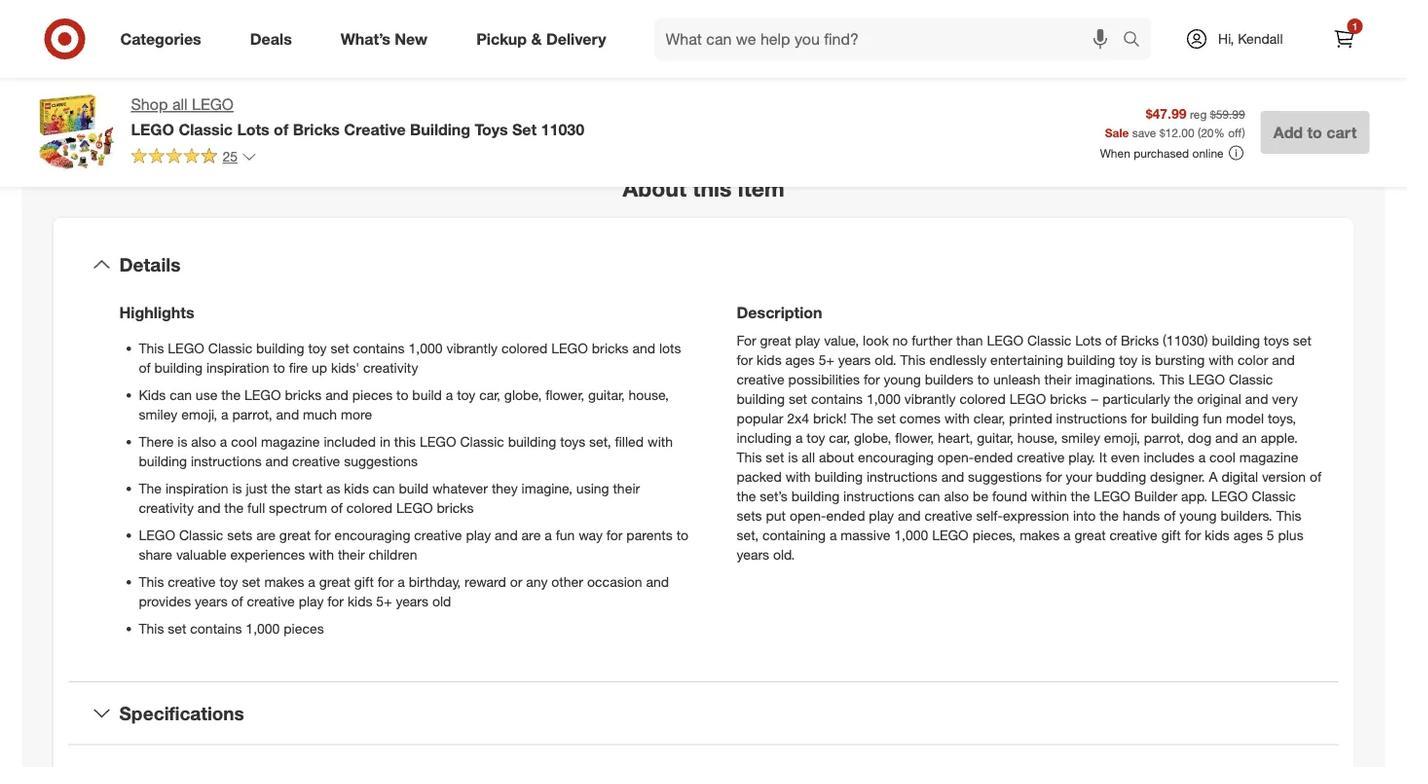 Task type: locate. For each thing, give the bounding box(es) containing it.
0 vertical spatial young
[[884, 371, 921, 388]]

1 horizontal spatial also
[[944, 488, 969, 505]]

classic inside shop all lego lego classic lots of bricks creative building toys set 11030
[[179, 120, 233, 139]]

1
[[1353, 20, 1358, 32]]

any
[[526, 573, 548, 590]]

as
[[326, 480, 340, 497]]

there is also a cool magazine included in this lego classic building toys set, filled with building instructions and creative suggestions
[[139, 433, 673, 470]]

save
[[1132, 125, 1156, 140]]

this inside this creative toy set makes a great gift for a birthday, reward or any other occasion and provides years of creative play for kids 5+ years old
[[139, 573, 164, 590]]

spectrum
[[269, 499, 327, 516]]

1 vertical spatial also
[[944, 488, 969, 505]]

0 horizontal spatial the
[[139, 480, 162, 497]]

years down put
[[737, 546, 770, 563]]

1,000 up kids can use the lego bricks and pieces to build a toy car, globe, flower, guitar, house, smiley emoji, a parrot, and much more
[[409, 340, 443, 357]]

1 horizontal spatial colored
[[502, 340, 548, 357]]

0 vertical spatial open-
[[938, 449, 974, 466]]

0 vertical spatial sets
[[737, 507, 762, 524]]

specifications button
[[69, 683, 1339, 745]]

bricks inside kids can use the lego bricks and pieces to build a toy car, globe, flower, guitar, house, smiley emoji, a parrot, and much more
[[285, 386, 322, 404]]

old.
[[875, 351, 897, 368], [773, 546, 795, 563]]

all right shop
[[172, 95, 188, 114]]

shop
[[131, 95, 168, 114]]

to inside lego classic sets are great for encouraging creative play and are a fun way for parents to share valuable experiences with their children
[[677, 527, 689, 544]]

guitar, down the 'clear,'
[[977, 429, 1014, 446]]

this left item
[[693, 175, 732, 202]]

their right using
[[613, 480, 640, 497]]

toy inside kids can use the lego bricks and pieces to build a toy car, globe, flower, guitar, house, smiley emoji, a parrot, and much more
[[457, 386, 476, 404]]

also left "be" on the bottom of the page
[[944, 488, 969, 505]]

even
[[1111, 449, 1140, 466]]

toy down 'brick!'
[[807, 429, 825, 446]]

more
[[341, 406, 372, 423]]

1 horizontal spatial ages
[[1234, 527, 1263, 544]]

0 vertical spatial their
[[1045, 371, 1072, 388]]

2 are from the left
[[522, 527, 541, 544]]

cool up a
[[1210, 449, 1236, 466]]

sale
[[1105, 125, 1129, 140]]

smiley up play.
[[1062, 429, 1100, 446]]

1 horizontal spatial flower,
[[895, 429, 934, 446]]

this down the no
[[901, 351, 926, 368]]

reward
[[465, 573, 506, 590]]

gift inside description for great play value, look no further than lego classic lots of bricks (11030) building toys set for kids ages 5+ years old. this endlessly entertaining building toy is bursting with color and creative possibilities for young builders to unleash their imaginations.  this lego classic building set contains 1,000 vibrantly colored lego bricks – particularly the original and very popular 2x4 brick! the set comes with clear, printed instructions for building fun model toys, including a toy car, globe, flower, heart, guitar, house, smiley emoji, parrot, dog and an apple. this set is all about encouraging open-ended creative play. it even includes a cool magazine packed with building instructions and suggestions for your budding designer. a digital version of the set's building instructions can also be found within the lego builder app.  lego classic sets put open-ended play and creative self-expression into the hands of young builders. this set, containing a massive 1,000 lego pieces, makes a great creative gift for kids ages 5 plus years old.
[[1162, 527, 1181, 544]]

of
[[274, 120, 289, 139], [1105, 332, 1117, 349], [139, 359, 151, 376], [1310, 468, 1322, 485], [331, 499, 343, 516], [1164, 507, 1176, 524], [231, 593, 243, 610]]

with inside lego classic sets are great for encouraging creative play and are a fun way for parents to share valuable experiences with their children
[[309, 546, 334, 563]]

1 horizontal spatial house,
[[1018, 429, 1058, 446]]

classic up use
[[208, 340, 252, 357]]

0 horizontal spatial sets
[[227, 527, 253, 544]]

and inside this creative toy set makes a great gift for a birthday, reward or any other occasion and provides years of creative play for kids 5+ years old
[[646, 573, 669, 590]]

1 horizontal spatial sets
[[737, 507, 762, 524]]

lego
[[192, 95, 234, 114], [131, 120, 174, 139], [987, 332, 1024, 349], [168, 340, 204, 357], [551, 340, 588, 357], [1189, 371, 1225, 388], [244, 386, 281, 404], [1010, 390, 1046, 407], [420, 433, 456, 450], [1094, 488, 1131, 505], [1212, 488, 1248, 505], [396, 499, 433, 516], [932, 527, 969, 544], [139, 527, 175, 544]]

parrot, up includes at the right of the page
[[1144, 429, 1184, 446]]

further
[[912, 332, 953, 349]]

0 vertical spatial makes
[[1020, 527, 1060, 544]]

is left just
[[232, 480, 242, 497]]

the right into
[[1100, 507, 1119, 524]]

smiley inside description for great play value, look no further than lego classic lots of bricks (11030) building toys set for kids ages 5+ years old. this endlessly entertaining building toy is bursting with color and creative possibilities for young builders to unleash their imaginations.  this lego classic building set contains 1,000 vibrantly colored lego bricks – particularly the original and very popular 2x4 brick! the set comes with clear, printed instructions for building fun model toys, including a toy car, globe, flower, heart, guitar, house, smiley emoji, parrot, dog and an apple. this set is all about encouraging open-ended creative play. it even includes a cool magazine packed with building instructions and suggestions for your budding designer. a digital version of the set's building instructions can also be found within the lego builder app.  lego classic sets put open-ended play and creative self-expression into the hands of young builders. this set, containing a massive 1,000 lego pieces, makes a great creative gift for kids ages 5 plus years old.
[[1062, 429, 1100, 446]]

toy inside this lego classic building toy set contains 1,000 vibrantly colored lego bricks and lots of building inspiration to fire up kids' creativity
[[308, 340, 327, 357]]

no
[[893, 332, 908, 349]]

1 vertical spatial pieces
[[284, 620, 324, 637]]

what's
[[341, 29, 390, 48]]

0 vertical spatial toys
[[1264, 332, 1289, 349]]

set down the experiences
[[242, 573, 261, 590]]

ages
[[786, 351, 815, 368], [1234, 527, 1263, 544]]

1 horizontal spatial magazine
[[1240, 449, 1299, 466]]

set, inside description for great play value, look no further than lego classic lots of bricks (11030) building toys set for kids ages 5+ years old. this endlessly entertaining building toy is bursting with color and creative possibilities for young builders to unleash their imaginations.  this lego classic building set contains 1,000 vibrantly colored lego bricks – particularly the original and very popular 2x4 brick! the set comes with clear, printed instructions for building fun model toys, including a toy car, globe, flower, heart, guitar, house, smiley emoji, parrot, dog and an apple. this set is all about encouraging open-ended creative play. it even includes a cool magazine packed with building instructions and suggestions for your budding designer. a digital version of the set's building instructions can also be found within the lego builder app.  lego classic sets put open-ended play and creative self-expression into the hands of young builders. this set, containing a massive 1,000 lego pieces, makes a great creative gift for kids ages 5 plus years old.
[[737, 527, 759, 544]]

1 horizontal spatial suggestions
[[968, 468, 1042, 485]]

1 vertical spatial all
[[802, 449, 815, 466]]

and left lots on the top of the page
[[633, 340, 656, 357]]

encouraging down comes
[[858, 449, 934, 466]]

1 horizontal spatial can
[[373, 480, 395, 497]]

suggestions down in
[[344, 453, 418, 470]]

fun inside description for great play value, look no further than lego classic lots of bricks (11030) building toys set for kids ages 5+ years old. this endlessly entertaining building toy is bursting with color and creative possibilities for young builders to unleash their imaginations.  this lego classic building set contains 1,000 vibrantly colored lego bricks – particularly the original and very popular 2x4 brick! the set comes with clear, printed instructions for building fun model toys, including a toy car, globe, flower, heart, guitar, house, smiley emoji, parrot, dog and an apple. this set is all about encouraging open-ended creative play. it even includes a cool magazine packed with building instructions and suggestions for your budding designer. a digital version of the set's building instructions can also be found within the lego builder app.  lego classic sets put open-ended play and creative self-expression into the hands of young builders. this set, containing a massive 1,000 lego pieces, makes a great creative gift for kids ages 5 plus years old.
[[1203, 410, 1222, 427]]

1 horizontal spatial ended
[[974, 449, 1013, 466]]

is inside the inspiration is just the start as kids can build whatever they imagine, using their creativity and the full spectrum of colored lego bricks
[[232, 480, 242, 497]]

this right in
[[394, 433, 416, 450]]

build inside the inspiration is just the start as kids can build whatever they imagine, using their creativity and the full spectrum of colored lego bricks
[[399, 480, 429, 497]]

creativity up share
[[139, 499, 194, 516]]

0 vertical spatial fun
[[1203, 410, 1222, 427]]

1 horizontal spatial cool
[[1210, 449, 1236, 466]]

kids
[[757, 351, 782, 368], [344, 480, 369, 497], [1205, 527, 1230, 544], [348, 593, 373, 610]]

categories
[[120, 29, 201, 48]]

ended
[[974, 449, 1013, 466], [826, 507, 865, 524]]

cart
[[1327, 123, 1357, 142]]

also inside there is also a cool magazine included in this lego classic building toys set, filled with building instructions and creative suggestions
[[191, 433, 216, 450]]

set, left filled
[[589, 433, 611, 450]]

ended up massive
[[826, 507, 865, 524]]

toy up imaginations.
[[1119, 351, 1138, 368]]

1 vertical spatial ages
[[1234, 527, 1263, 544]]

all
[[172, 95, 188, 114], [802, 449, 815, 466]]

2 horizontal spatial colored
[[960, 390, 1006, 407]]

vibrantly
[[446, 340, 498, 357], [905, 390, 956, 407]]

cool inside there is also a cool magazine included in this lego classic building toys set, filled with building instructions and creative suggestions
[[231, 433, 257, 450]]

0 horizontal spatial are
[[256, 527, 276, 544]]

1 vertical spatial their
[[613, 480, 640, 497]]

lego inside the inspiration is just the start as kids can build whatever they imagine, using their creativity and the full spectrum of colored lego bricks
[[396, 499, 433, 516]]

contains up 'brick!'
[[811, 390, 863, 407]]

play down the experiences
[[299, 593, 324, 610]]

1 horizontal spatial all
[[802, 449, 815, 466]]

the inspiration is just the start as kids can build whatever they imagine, using their creativity and the full spectrum of colored lego bricks
[[139, 480, 640, 516]]

contains up kids'
[[353, 340, 405, 357]]

instructions
[[1056, 410, 1127, 427], [191, 453, 262, 470], [867, 468, 938, 485], [844, 488, 914, 505]]

of inside the inspiration is just the start as kids can build whatever they imagine, using their creativity and the full spectrum of colored lego bricks
[[331, 499, 343, 516]]

build down there is also a cool magazine included in this lego classic building toys set, filled with building instructions and creative suggestions
[[399, 480, 429, 497]]

0 vertical spatial guitar,
[[588, 386, 625, 404]]

0 horizontal spatial emoji,
[[181, 406, 217, 423]]

lots
[[237, 120, 269, 139], [1075, 332, 1102, 349]]

0 vertical spatial also
[[191, 433, 216, 450]]

5+ down children
[[376, 593, 392, 610]]

years
[[838, 351, 871, 368], [737, 546, 770, 563], [195, 593, 228, 610], [396, 593, 429, 610]]

0 horizontal spatial fun
[[556, 527, 575, 544]]

gift inside this creative toy set makes a great gift for a birthday, reward or any other occasion and provides years of creative play for kids 5+ years old
[[354, 573, 374, 590]]

0 vertical spatial this
[[693, 175, 732, 202]]

0 vertical spatial emoji,
[[181, 406, 217, 423]]

including
[[737, 429, 792, 446]]

0 horizontal spatial creativity
[[139, 499, 194, 516]]

very
[[1272, 390, 1298, 407]]

can inside description for great play value, look no further than lego classic lots of bricks (11030) building toys set for kids ages 5+ years old. this endlessly entertaining building toy is bursting with color and creative possibilities for young builders to unleash their imaginations.  this lego classic building set contains 1,000 vibrantly colored lego bricks – particularly the original and very popular 2x4 brick! the set comes with clear, printed instructions for building fun model toys, including a toy car, globe, flower, heart, guitar, house, smiley emoji, parrot, dog and an apple. this set is all about encouraging open-ended creative play. it even includes a cool magazine packed with building instructions and suggestions for your budding designer. a digital version of the set's building instructions can also be found within the lego builder app.  lego classic sets put open-ended play and creative self-expression into the hands of young builders. this set, containing a massive 1,000 lego pieces, makes a great creative gift for kids ages 5 plus years old.
[[918, 488, 940, 505]]

building right set's on the bottom right
[[792, 488, 840, 505]]

1 vertical spatial this
[[394, 433, 416, 450]]

classic
[[179, 120, 233, 139], [1027, 332, 1072, 349], [208, 340, 252, 357], [1229, 371, 1273, 388], [460, 433, 504, 450], [1252, 488, 1296, 505], [179, 527, 223, 544]]

lego inside lego classic sets are great for encouraging creative play and are a fun way for parents to share valuable experiences with their children
[[139, 527, 175, 544]]

1 horizontal spatial globe,
[[854, 429, 892, 446]]

to down this lego classic building toy set contains 1,000 vibrantly colored lego bricks and lots of building inspiration to fire up kids' creativity
[[396, 386, 409, 404]]

expression
[[1003, 507, 1070, 524]]

0 vertical spatial globe,
[[504, 386, 542, 404]]

bricks inside shop all lego lego classic lots of bricks creative building toys set 11030
[[293, 120, 340, 139]]

bricks down whatever at the left bottom
[[437, 499, 474, 516]]

suggestions
[[344, 453, 418, 470], [968, 468, 1042, 485]]

set down provides
[[168, 620, 186, 637]]

1 vertical spatial build
[[399, 480, 429, 497]]

pieces down the experiences
[[284, 620, 324, 637]]

cool
[[231, 433, 257, 450], [1210, 449, 1236, 466]]

budding
[[1096, 468, 1147, 485]]

filled
[[615, 433, 644, 450]]

add to cart
[[1274, 123, 1357, 142]]

and right occasion
[[646, 573, 669, 590]]

smiley inside kids can use the lego bricks and pieces to build a toy car, globe, flower, guitar, house, smiley emoji, a parrot, and much more
[[139, 406, 178, 423]]

1 horizontal spatial car,
[[829, 429, 850, 446]]

vibrantly up comes
[[905, 390, 956, 407]]

this
[[693, 175, 732, 202], [394, 433, 416, 450]]

guitar, inside description for great play value, look no further than lego classic lots of bricks (11030) building toys set for kids ages 5+ years old. this endlessly entertaining building toy is bursting with color and creative possibilities for young builders to unleash their imaginations.  this lego classic building set contains 1,000 vibrantly colored lego bricks – particularly the original and very popular 2x4 brick! the set comes with clear, printed instructions for building fun model toys, including a toy car, globe, flower, heart, guitar, house, smiley emoji, parrot, dog and an apple. this set is all about encouraging open-ended creative play. it even includes a cool magazine packed with building instructions and suggestions for your budding designer. a digital version of the set's building instructions can also be found within the lego builder app.  lego classic sets put open-ended play and creative self-expression into the hands of young builders. this set, containing a massive 1,000 lego pieces, makes a great creative gift for kids ages 5 plus years old.
[[977, 429, 1014, 446]]

1 vertical spatial smiley
[[1062, 429, 1100, 446]]

and up just
[[266, 453, 289, 470]]

and inside this lego classic building toy set contains 1,000 vibrantly colored lego bricks and lots of building inspiration to fire up kids' creativity
[[633, 340, 656, 357]]

house, up filled
[[629, 386, 669, 404]]

2 vertical spatial contains
[[190, 620, 242, 637]]

1,000 right massive
[[894, 527, 928, 544]]

their
[[1045, 371, 1072, 388], [613, 480, 640, 497], [338, 546, 365, 563]]

1 horizontal spatial parrot,
[[1144, 429, 1184, 446]]

1 horizontal spatial their
[[613, 480, 640, 497]]

1,000 inside this lego classic building toy set contains 1,000 vibrantly colored lego bricks and lots of building inspiration to fire up kids' creativity
[[409, 340, 443, 357]]

contains inside this lego classic building toy set contains 1,000 vibrantly colored lego bricks and lots of building inspiration to fire up kids' creativity
[[353, 340, 405, 357]]

encouraging up children
[[335, 527, 410, 544]]

emoji, inside description for great play value, look no further than lego classic lots of bricks (11030) building toys set for kids ages 5+ years old. this endlessly entertaining building toy is bursting with color and creative possibilities for young builders to unleash their imaginations.  this lego classic building set contains 1,000 vibrantly colored lego bricks – particularly the original and very popular 2x4 brick! the set comes with clear, printed instructions for building fun model toys, including a toy car, globe, flower, heart, guitar, house, smiley emoji, parrot, dog and an apple. this set is all about encouraging open-ended creative play. it even includes a cool magazine packed with building instructions and suggestions for your budding designer. a digital version of the set's building instructions can also be found within the lego builder app.  lego classic sets put open-ended play and creative self-expression into the hands of young builders. this set, containing a massive 1,000 lego pieces, makes a great creative gift for kids ages 5 plus years old.
[[1104, 429, 1140, 446]]

globe, up they
[[504, 386, 542, 404]]

of inside shop all lego lego classic lots of bricks creative building toys set 11030
[[274, 120, 289, 139]]

inspiration left just
[[165, 480, 228, 497]]

build down this lego classic building toy set contains 1,000 vibrantly colored lego bricks and lots of building inspiration to fire up kids' creativity
[[412, 386, 442, 404]]

set inside this lego classic building toy set contains 1,000 vibrantly colored lego bricks and lots of building inspiration to fire up kids' creativity
[[331, 340, 349, 357]]

and down they
[[495, 527, 518, 544]]

toy inside this creative toy set makes a great gift for a birthday, reward or any other occasion and provides years of creative play for kids 5+ years old
[[220, 573, 238, 590]]

toy up up
[[308, 340, 327, 357]]

pickup & delivery link
[[460, 18, 631, 60]]

to inside description for great play value, look no further than lego classic lots of bricks (11030) building toys set for kids ages 5+ years old. this endlessly entertaining building toy is bursting with color and creative possibilities for young builders to unleash their imaginations.  this lego classic building set contains 1,000 vibrantly colored lego bricks – particularly the original and very popular 2x4 brick! the set comes with clear, printed instructions for building fun model toys, including a toy car, globe, flower, heart, guitar, house, smiley emoji, parrot, dog and an apple. this set is all about encouraging open-ended creative play. it even includes a cool magazine packed with building instructions and suggestions for your budding designer. a digital version of the set's building instructions can also be found within the lego builder app.  lego classic sets put open-ended play and creative self-expression into the hands of young builders. this set, containing a massive 1,000 lego pieces, makes a great creative gift for kids ages 5 plus years old.
[[978, 371, 990, 388]]

great inside this creative toy set makes a great gift for a birthday, reward or any other occasion and provides years of creative play for kids 5+ years old
[[319, 573, 351, 590]]

creative inside lego classic sets are great for encouraging creative play and are a fun way for parents to share valuable experiences with their children
[[414, 527, 462, 544]]

0 horizontal spatial ended
[[826, 507, 865, 524]]

inspiration up use
[[206, 359, 269, 376]]

set
[[1293, 332, 1312, 349], [331, 340, 349, 357], [789, 390, 807, 407], [877, 410, 896, 427], [766, 449, 784, 466], [242, 573, 261, 590], [168, 620, 186, 637]]

1 vertical spatial gift
[[354, 573, 374, 590]]

fun down original
[[1203, 410, 1222, 427]]

0 vertical spatial car,
[[479, 386, 501, 404]]

of down deals link
[[274, 120, 289, 139]]

2 vertical spatial colored
[[347, 499, 393, 516]]

just
[[246, 480, 268, 497]]

building up fire
[[256, 340, 304, 357]]

possibilities
[[789, 371, 860, 388]]

globe, inside description for great play value, look no further than lego classic lots of bricks (11030) building toys set for kids ages 5+ years old. this endlessly entertaining building toy is bursting with color and creative possibilities for young builders to unleash their imaginations.  this lego classic building set contains 1,000 vibrantly colored lego bricks – particularly the original and very popular 2x4 brick! the set comes with clear, printed instructions for building fun model toys, including a toy car, globe, flower, heart, guitar, house, smiley emoji, parrot, dog and an apple. this set is all about encouraging open-ended creative play. it even includes a cool magazine packed with building instructions and suggestions for your budding designer. a digital version of the set's building instructions can also be found within the lego builder app.  lego classic sets put open-ended play and creative self-expression into the hands of young builders. this set, containing a massive 1,000 lego pieces, makes a great creative gift for kids ages 5 plus years old.
[[854, 429, 892, 446]]

sets left put
[[737, 507, 762, 524]]

for
[[737, 351, 753, 368], [864, 371, 880, 388], [1131, 410, 1147, 427], [1046, 468, 1062, 485], [1185, 527, 1201, 544], [315, 527, 331, 544], [607, 527, 623, 544], [378, 573, 394, 590], [328, 593, 344, 610]]

build for a
[[412, 386, 442, 404]]

for down spectrum
[[315, 527, 331, 544]]

vibrantly up kids can use the lego bricks and pieces to build a toy car, globe, flower, guitar, house, smiley emoji, a parrot, and much more
[[446, 340, 498, 357]]

kids right as
[[344, 480, 369, 497]]

categories link
[[104, 18, 226, 60]]

0 horizontal spatial parrot,
[[232, 406, 272, 423]]

1 horizontal spatial lots
[[1075, 332, 1102, 349]]

1 vertical spatial creativity
[[139, 499, 194, 516]]

0 vertical spatial encouraging
[[858, 449, 934, 466]]

0 vertical spatial the
[[851, 410, 874, 427]]

comes
[[900, 410, 941, 427]]

also down use
[[191, 433, 216, 450]]

0 horizontal spatial suggestions
[[344, 453, 418, 470]]

contains inside description for great play value, look no further than lego classic lots of bricks (11030) building toys set for kids ages 5+ years old. this endlessly entertaining building toy is bursting with color and creative possibilities for young builders to unleash their imaginations.  this lego classic building set contains 1,000 vibrantly colored lego bricks – particularly the original and very popular 2x4 brick! the set comes with clear, printed instructions for building fun model toys, including a toy car, globe, flower, heart, guitar, house, smiley emoji, parrot, dog and an apple. this set is all about encouraging open-ended creative play. it even includes a cool magazine packed with building instructions and suggestions for your budding designer. a digital version of the set's building instructions can also be found within the lego builder app.  lego classic sets put open-ended play and creative self-expression into the hands of young builders. this set, containing a massive 1,000 lego pieces, makes a great creative gift for kids ages 5 plus years old.
[[811, 390, 863, 407]]

found
[[993, 488, 1028, 505]]

0 horizontal spatial also
[[191, 433, 216, 450]]

0 vertical spatial all
[[172, 95, 188, 114]]

1 vertical spatial vibrantly
[[905, 390, 956, 407]]

to inside button
[[1308, 123, 1323, 142]]

their inside description for great play value, look no further than lego classic lots of bricks (11030) building toys set for kids ages 5+ years old. this endlessly entertaining building toy is bursting with color and creative possibilities for young builders to unleash their imaginations.  this lego classic building set contains 1,000 vibrantly colored lego bricks – particularly the original and very popular 2x4 brick! the set comes with clear, printed instructions for building fun model toys, including a toy car, globe, flower, heart, guitar, house, smiley emoji, parrot, dog and an apple. this set is all about encouraging open-ended creative play. it even includes a cool magazine packed with building instructions and suggestions for your budding designer. a digital version of the set's building instructions can also be found within the lego builder app.  lego classic sets put open-ended play and creative self-expression into the hands of young builders. this set, containing a massive 1,000 lego pieces, makes a great creative gift for kids ages 5 plus years old.
[[1045, 371, 1072, 388]]

1 horizontal spatial pieces
[[352, 386, 393, 404]]

delivery
[[546, 29, 606, 48]]

than
[[956, 332, 983, 349]]

share
[[139, 546, 172, 563]]

to inside kids can use the lego bricks and pieces to build a toy car, globe, flower, guitar, house, smiley emoji, a parrot, and much more
[[396, 386, 409, 404]]

model
[[1226, 410, 1264, 427]]

2 vertical spatial their
[[338, 546, 365, 563]]

the
[[851, 410, 874, 427], [139, 480, 162, 497]]

bricks left –
[[1050, 390, 1087, 407]]

$59.99
[[1210, 107, 1245, 121]]

colored inside description for great play value, look no further than lego classic lots of bricks (11030) building toys set for kids ages 5+ years old. this endlessly entertaining building toy is bursting with color and creative possibilities for young builders to unleash their imaginations.  this lego classic building set contains 1,000 vibrantly colored lego bricks – particularly the original and very popular 2x4 brick! the set comes with clear, printed instructions for building fun model toys, including a toy car, globe, flower, heart, guitar, house, smiley emoji, parrot, dog and an apple. this set is all about encouraging open-ended creative play. it even includes a cool magazine packed with building instructions and suggestions for your budding designer. a digital version of the set's building instructions can also be found within the lego builder app.  lego classic sets put open-ended play and creative self-expression into the hands of young builders. this set, containing a massive 1,000 lego pieces, makes a great creative gift for kids ages 5 plus years old.
[[960, 390, 1006, 407]]

0 horizontal spatial gift
[[354, 573, 374, 590]]

flower, down comes
[[895, 429, 934, 446]]

the down there
[[139, 480, 162, 497]]

0 horizontal spatial this
[[394, 433, 416, 450]]

0 horizontal spatial cool
[[231, 433, 257, 450]]

encouraging
[[858, 449, 934, 466], [335, 527, 410, 544]]

pieces
[[352, 386, 393, 404], [284, 620, 324, 637]]

play inside this creative toy set makes a great gift for a birthday, reward or any other occasion and provides years of creative play for kids 5+ years old
[[299, 593, 324, 610]]

search button
[[1114, 18, 1161, 64]]

0 vertical spatial smiley
[[139, 406, 178, 423]]

set's
[[760, 488, 788, 505]]

children
[[369, 546, 417, 563]]

1 vertical spatial sets
[[227, 527, 253, 544]]

1 horizontal spatial the
[[851, 410, 874, 427]]

pickup
[[476, 29, 527, 48]]

play
[[795, 332, 820, 349], [869, 507, 894, 524], [466, 527, 491, 544], [299, 593, 324, 610]]

all left about
[[802, 449, 815, 466]]

0 vertical spatial contains
[[353, 340, 405, 357]]

lego inside there is also a cool magazine included in this lego classic building toys set, filled with building instructions and creative suggestions
[[420, 433, 456, 450]]

–
[[1091, 390, 1099, 407]]

5+ inside this creative toy set makes a great gift for a birthday, reward or any other occasion and provides years of creative play for kids 5+ years old
[[376, 593, 392, 610]]

1 vertical spatial toys
[[560, 433, 586, 450]]

magazine down much
[[261, 433, 320, 450]]

1 vertical spatial lots
[[1075, 332, 1102, 349]]

kids
[[139, 386, 166, 404]]

contains
[[353, 340, 405, 357], [811, 390, 863, 407], [190, 620, 242, 637]]

2 horizontal spatial contains
[[811, 390, 863, 407]]

lego classic lots of bricks creative building toys set 11030, 6 of 8 image
[[367, 0, 680, 69]]

0 horizontal spatial open-
[[790, 507, 826, 524]]

0 vertical spatial set,
[[589, 433, 611, 450]]

0 vertical spatial parrot,
[[232, 406, 272, 423]]

with
[[1209, 351, 1234, 368], [945, 410, 970, 427], [648, 433, 673, 450], [786, 468, 811, 485], [309, 546, 334, 563]]

1 horizontal spatial contains
[[353, 340, 405, 357]]

0 horizontal spatial all
[[172, 95, 188, 114]]

0 horizontal spatial house,
[[629, 386, 669, 404]]

1 are from the left
[[256, 527, 276, 544]]

and left full
[[198, 499, 221, 516]]

their down entertaining
[[1045, 371, 1072, 388]]

a inside there is also a cool magazine included in this lego classic building toys set, filled with building instructions and creative suggestions
[[220, 433, 227, 450]]

0 vertical spatial colored
[[502, 340, 548, 357]]

0 vertical spatial pieces
[[352, 386, 393, 404]]

with up heart,
[[945, 410, 970, 427]]

1 vertical spatial young
[[1180, 507, 1217, 524]]

fun inside lego classic sets are great for encouraging creative play and are a fun way for parents to share valuable experiences with their children
[[556, 527, 575, 544]]

of down as
[[331, 499, 343, 516]]

inspiration
[[206, 359, 269, 376], [165, 480, 228, 497]]

this up the plus
[[1277, 507, 1302, 524]]

great
[[760, 332, 792, 349], [1075, 527, 1106, 544], [279, 527, 311, 544], [319, 573, 351, 590]]

1 vertical spatial contains
[[811, 390, 863, 407]]

0 horizontal spatial ages
[[786, 351, 815, 368]]

massive
[[841, 527, 891, 544]]

inspiration inside the inspiration is just the start as kids can build whatever they imagine, using their creativity and the full spectrum of colored lego bricks
[[165, 480, 228, 497]]

0 horizontal spatial young
[[884, 371, 921, 388]]

1 vertical spatial house,
[[1018, 429, 1058, 446]]

1 horizontal spatial encouraging
[[858, 449, 934, 466]]

with right filled
[[648, 433, 673, 450]]

1 vertical spatial 5+
[[376, 593, 392, 610]]

all inside description for great play value, look no further than lego classic lots of bricks (11030) building toys set for kids ages 5+ years old. this endlessly entertaining building toy is bursting with color and creative possibilities for young builders to unleash their imaginations.  this lego classic building set contains 1,000 vibrantly colored lego bricks – particularly the original and very popular 2x4 brick! the set comes with clear, printed instructions for building fun model toys, including a toy car, globe, flower, heart, guitar, house, smiley emoji, parrot, dog and an apple. this set is all about encouraging open-ended creative play. it even includes a cool magazine packed with building instructions and suggestions for your budding designer. a digital version of the set's building instructions can also be found within the lego builder app.  lego classic sets put open-ended play and creative self-expression into the hands of young builders. this set, containing a massive 1,000 lego pieces, makes a great creative gift for kids ages 5 plus years old.
[[802, 449, 815, 466]]

1 horizontal spatial 5+
[[819, 351, 835, 368]]

their inside lego classic sets are great for encouraging creative play and are a fun way for parents to share valuable experiences with their children
[[338, 546, 365, 563]]

5+ inside description for great play value, look no further than lego classic lots of bricks (11030) building toys set for kids ages 5+ years old. this endlessly entertaining building toy is bursting with color and creative possibilities for young builders to unleash their imaginations.  this lego classic building set contains 1,000 vibrantly colored lego bricks – particularly the original and very popular 2x4 brick! the set comes with clear, printed instructions for building fun model toys, including a toy car, globe, flower, heart, guitar, house, smiley emoji, parrot, dog and an apple. this set is all about encouraging open-ended creative play. it even includes a cool magazine packed with building instructions and suggestions for your budding designer. a digital version of the set's building instructions can also be found within the lego builder app.  lego classic sets put open-ended play and creative self-expression into the hands of young builders. this set, containing a massive 1,000 lego pieces, makes a great creative gift for kids ages 5 plus years old.
[[819, 351, 835, 368]]

put
[[766, 507, 786, 524]]

young down app.
[[1180, 507, 1217, 524]]

ended down the 'clear,'
[[974, 449, 1013, 466]]

fun left way on the left
[[556, 527, 575, 544]]

1 horizontal spatial bricks
[[1121, 332, 1159, 349]]

guitar,
[[588, 386, 625, 404], [977, 429, 1014, 446]]

when purchased online
[[1100, 146, 1224, 160]]

house, inside kids can use the lego bricks and pieces to build a toy car, globe, flower, guitar, house, smiley emoji, a parrot, and much more
[[629, 386, 669, 404]]

0 vertical spatial 5+
[[819, 351, 835, 368]]

0 horizontal spatial makes
[[264, 573, 304, 590]]

this inside this lego classic building toy set contains 1,000 vibrantly colored lego bricks and lots of building inspiration to fire up kids' creativity
[[139, 340, 164, 357]]

smiley down kids in the left bottom of the page
[[139, 406, 178, 423]]

1 vertical spatial flower,
[[895, 429, 934, 446]]

house, inside description for great play value, look no further than lego classic lots of bricks (11030) building toys set for kids ages 5+ years old. this endlessly entertaining building toy is bursting with color and creative possibilities for young builders to unleash their imaginations.  this lego classic building set contains 1,000 vibrantly colored lego bricks – particularly the original and very popular 2x4 brick! the set comes with clear, printed instructions for building fun model toys, including a toy car, globe, flower, heart, guitar, house, smiley emoji, parrot, dog and an apple. this set is all about encouraging open-ended creative play. it even includes a cool magazine packed with building instructions and suggestions for your budding designer. a digital version of the set's building instructions can also be found within the lego builder app.  lego classic sets put open-ended play and creative self-expression into the hands of young builders. this set, containing a massive 1,000 lego pieces, makes a great creative gift for kids ages 5 plus years old.
[[1018, 429, 1058, 446]]

house,
[[629, 386, 669, 404], [1018, 429, 1058, 446]]

for
[[737, 332, 756, 349]]

0 horizontal spatial lots
[[237, 120, 269, 139]]

app.
[[1182, 488, 1208, 505]]

0 horizontal spatial magazine
[[261, 433, 320, 450]]

in
[[380, 433, 390, 450]]

of inside this creative toy set makes a great gift for a birthday, reward or any other occasion and provides years of creative play for kids 5+ years old
[[231, 593, 243, 610]]

1 vertical spatial fun
[[556, 527, 575, 544]]

set down including
[[766, 449, 784, 466]]

build inside kids can use the lego bricks and pieces to build a toy car, globe, flower, guitar, house, smiley emoji, a parrot, and much more
[[412, 386, 442, 404]]

bricks left lots on the top of the page
[[592, 340, 629, 357]]

flower, inside kids can use the lego bricks and pieces to build a toy car, globe, flower, guitar, house, smiley emoji, a parrot, and much more
[[546, 386, 585, 404]]

1 vertical spatial globe,
[[854, 429, 892, 446]]

0 vertical spatial ended
[[974, 449, 1013, 466]]

0 horizontal spatial encouraging
[[335, 527, 410, 544]]

makes down the experiences
[[264, 573, 304, 590]]

play.
[[1069, 449, 1096, 466]]

and up the model
[[1246, 390, 1269, 407]]

1 vertical spatial open-
[[790, 507, 826, 524]]

is right there
[[178, 433, 187, 450]]

creativity inside the inspiration is just the start as kids can build whatever they imagine, using their creativity and the full spectrum of colored lego bricks
[[139, 499, 194, 516]]

to
[[1308, 123, 1323, 142], [273, 359, 285, 376], [978, 371, 990, 388], [396, 386, 409, 404], [677, 527, 689, 544]]



Task type: vqa. For each thing, say whether or not it's contained in the screenshot.
leftmost -
no



Task type: describe. For each thing, give the bounding box(es) containing it.
building up imaginations.
[[1067, 351, 1116, 368]]

inspiration inside this lego classic building toy set contains 1,000 vibrantly colored lego bricks and lots of building inspiration to fire up kids' creativity
[[206, 359, 269, 376]]

vibrantly inside this lego classic building toy set contains 1,000 vibrantly colored lego bricks and lots of building inspiration to fire up kids' creativity
[[446, 340, 498, 357]]

cool inside description for great play value, look no further than lego classic lots of bricks (11030) building toys set for kids ages 5+ years old. this endlessly entertaining building toy is bursting with color and creative possibilities for young builders to unleash their imaginations.  this lego classic building set contains 1,000 vibrantly colored lego bricks – particularly the original and very popular 2x4 brick! the set comes with clear, printed instructions for building fun model toys, including a toy car, globe, flower, heart, guitar, house, smiley emoji, parrot, dog and an apple. this set is all about encouraging open-ended creative play. it even includes a cool magazine packed with building instructions and suggestions for your budding designer. a digital version of the set's building instructions can also be found within the lego builder app.  lego classic sets put open-ended play and creative self-expression into the hands of young builders. this set, containing a massive 1,000 lego pieces, makes a great creative gift for kids ages 5 plus years old.
[[1210, 449, 1236, 466]]

sets inside lego classic sets are great for encouraging creative play and are a fun way for parents to share valuable experiences with their children
[[227, 527, 253, 544]]

kids down the builders.
[[1205, 527, 1230, 544]]

creative up within
[[1017, 449, 1065, 466]]

apple.
[[1261, 429, 1298, 446]]

creative down hands
[[1110, 527, 1158, 544]]

about this item
[[623, 175, 785, 202]]

item
[[738, 175, 785, 202]]

plus
[[1278, 527, 1304, 544]]

guitar, inside kids can use the lego bricks and pieces to build a toy car, globe, flower, guitar, house, smiley emoji, a parrot, and much more
[[588, 386, 625, 404]]

highlights
[[119, 304, 194, 323]]

creative inside there is also a cool magazine included in this lego classic building toys set, filled with building instructions and creative suggestions
[[292, 453, 340, 470]]

lego classic lots of bricks creative building toys set 11030, 5 of 8 image
[[37, 0, 351, 69]]

classic inside lego classic sets are great for encouraging creative play and are a fun way for parents to share valuable experiences with their children
[[179, 527, 223, 544]]

play inside lego classic sets are great for encouraging creative play and are a fun way for parents to share valuable experiences with their children
[[466, 527, 491, 544]]

0 horizontal spatial contains
[[190, 620, 242, 637]]

for down for
[[737, 351, 753, 368]]

emoji, inside kids can use the lego bricks and pieces to build a toy car, globe, flower, guitar, house, smiley emoji, a parrot, and much more
[[181, 406, 217, 423]]

toys inside description for great play value, look no further than lego classic lots of bricks (11030) building toys set for kids ages 5+ years old. this endlessly entertaining building toy is bursting with color and creative possibilities for young builders to unleash their imaginations.  this lego classic building set contains 1,000 vibrantly colored lego bricks – particularly the original and very popular 2x4 brick! the set comes with clear, printed instructions for building fun model toys, including a toy car, globe, flower, heart, guitar, house, smiley emoji, parrot, dog and an apple. this set is all about encouraging open-ended creative play. it even includes a cool magazine packed with building instructions and suggestions for your budding designer. a digital version of the set's building instructions can also be found within the lego builder app.  lego classic sets put open-ended play and creative self-expression into the hands of young builders. this set, containing a massive 1,000 lego pieces, makes a great creative gift for kids ages 5 plus years old.
[[1264, 332, 1289, 349]]

building up dog
[[1151, 410, 1199, 427]]

designer.
[[1150, 468, 1205, 485]]

digital
[[1222, 468, 1258, 485]]

lots inside description for great play value, look no further than lego classic lots of bricks (11030) building toys set for kids ages 5+ years old. this endlessly entertaining building toy is bursting with color and creative possibilities for young builders to unleash their imaginations.  this lego classic building set contains 1,000 vibrantly colored lego bricks – particularly the original and very popular 2x4 brick! the set comes with clear, printed instructions for building fun model toys, including a toy car, globe, flower, heart, guitar, house, smiley emoji, parrot, dog and an apple. this set is all about encouraging open-ended creative play. it even includes a cool magazine packed with building instructions and suggestions for your budding designer. a digital version of the set's building instructions can also be found within the lego builder app.  lego classic sets put open-ended play and creative self-expression into the hands of young builders. this set, containing a massive 1,000 lego pieces, makes a great creative gift for kids ages 5 plus years old.
[[1075, 332, 1102, 349]]

use
[[196, 386, 218, 404]]

be
[[973, 488, 989, 505]]

building down there
[[139, 453, 187, 470]]

kids inside this creative toy set makes a great gift for a birthday, reward or any other occasion and provides years of creative play for kids 5+ years old
[[348, 593, 373, 610]]

within
[[1031, 488, 1067, 505]]

way
[[579, 527, 603, 544]]

building up kids in the left bottom of the page
[[154, 359, 203, 376]]

1 horizontal spatial this
[[693, 175, 732, 202]]

0 vertical spatial ages
[[786, 351, 815, 368]]

11030
[[541, 120, 584, 139]]

1 horizontal spatial young
[[1180, 507, 1217, 524]]

details button
[[69, 234, 1339, 296]]

instructions up massive
[[844, 488, 914, 505]]

parents
[[627, 527, 673, 544]]

for down look
[[864, 371, 880, 388]]

self-
[[976, 507, 1003, 524]]

value,
[[824, 332, 859, 349]]

5
[[1267, 527, 1275, 544]]

and inside there is also a cool magazine included in this lego classic building toys set, filled with building instructions and creative suggestions
[[266, 453, 289, 470]]

search
[[1114, 31, 1161, 50]]

imaginations.
[[1075, 371, 1156, 388]]

and down heart,
[[941, 468, 964, 485]]

the inside the inspiration is just the start as kids can build whatever they imagine, using their creativity and the full spectrum of colored lego bricks
[[139, 480, 162, 497]]

is inside there is also a cool magazine included in this lego classic building toys set, filled with building instructions and creative suggestions
[[178, 433, 187, 450]]

$47.99
[[1146, 105, 1187, 122]]

bricks inside the inspiration is just the start as kids can build whatever they imagine, using their creativity and the full spectrum of colored lego bricks
[[437, 499, 474, 516]]

years down value,
[[838, 351, 871, 368]]

lots inside shop all lego lego classic lots of bricks creative building toys set 11030
[[237, 120, 269, 139]]

colored inside the inspiration is just the start as kids can build whatever they imagine, using their creativity and the full spectrum of colored lego bricks
[[347, 499, 393, 516]]

for up within
[[1046, 468, 1062, 485]]

with inside there is also a cool magazine included in this lego classic building toys set, filled with building instructions and creative suggestions
[[648, 433, 673, 450]]

unleash
[[993, 371, 1041, 388]]

creative up popular on the bottom of the page
[[737, 371, 785, 388]]

they
[[492, 480, 518, 497]]

start
[[294, 480, 322, 497]]

creativity inside this lego classic building toy set contains 1,000 vibrantly colored lego bricks and lots of building inspiration to fire up kids' creativity
[[363, 359, 418, 376]]

valuable
[[176, 546, 227, 563]]

for down app.
[[1185, 527, 1201, 544]]

for down lego classic sets are great for encouraging creative play and are a fun way for parents to share valuable experiences with their children
[[328, 593, 344, 610]]

much
[[303, 406, 337, 423]]

lego classic sets are great for encouraging creative play and are a fun way for parents to share valuable experiences with their children
[[139, 527, 689, 563]]

clear,
[[974, 410, 1005, 427]]

birthday,
[[409, 573, 461, 590]]

this up the packed
[[737, 449, 762, 466]]

other
[[552, 573, 583, 590]]

hands
[[1123, 507, 1160, 524]]

image gallery element
[[37, 0, 680, 128]]

building down about
[[815, 468, 863, 485]]

off
[[1228, 125, 1242, 140]]

set left comes
[[877, 410, 896, 427]]

encouraging inside lego classic sets are great for encouraging creative play and are a fun way for parents to share valuable experiences with their children
[[335, 527, 410, 544]]

)
[[1242, 125, 1245, 140]]

builder
[[1135, 488, 1178, 505]]

What can we help you find? suggestions appear below search field
[[654, 18, 1128, 60]]

particularly
[[1103, 390, 1170, 407]]

vibrantly inside description for great play value, look no further than lego classic lots of bricks (11030) building toys set for kids ages 5+ years old. this endlessly entertaining building toy is bursting with color and creative possibilities for young builders to unleash their imaginations.  this lego classic building set contains 1,000 vibrantly colored lego bricks – particularly the original and very popular 2x4 brick! the set comes with clear, printed instructions for building fun model toys, including a toy car, globe, flower, heart, guitar, house, smiley emoji, parrot, dog and an apple. this set is all about encouraging open-ended creative play. it even includes a cool magazine packed with building instructions and suggestions for your budding designer. a digital version of the set's building instructions can also be found within the lego builder app.  lego classic sets put open-ended play and creative self-expression into the hands of young builders. this set, containing a massive 1,000 lego pieces, makes a great creative gift for kids ages 5 plus years old.
[[905, 390, 956, 407]]

and up much
[[326, 386, 349, 404]]

0 horizontal spatial pieces
[[284, 620, 324, 637]]

classic down color
[[1229, 371, 1273, 388]]

entertaining
[[991, 351, 1064, 368]]

suggestions inside description for great play value, look no further than lego classic lots of bricks (11030) building toys set for kids ages 5+ years old. this endlessly entertaining building toy is bursting with color and creative possibilities for young builders to unleash their imaginations.  this lego classic building set contains 1,000 vibrantly colored lego bricks – particularly the original and very popular 2x4 brick! the set comes with clear, printed instructions for building fun model toys, including a toy car, globe, flower, heart, guitar, house, smiley emoji, parrot, dog and an apple. this set is all about encouraging open-ended creative play. it even includes a cool magazine packed with building instructions and suggestions for your budding designer. a digital version of the set's building instructions can also be found within the lego builder app.  lego classic sets put open-ended play and creative self-expression into the hands of young builders. this set, containing a massive 1,000 lego pieces, makes a great creative gift for kids ages 5 plus years old.
[[968, 468, 1042, 485]]

suggestions inside there is also a cool magazine included in this lego classic building toys set, filled with building instructions and creative suggestions
[[344, 453, 418, 470]]

the left full
[[224, 499, 244, 516]]

building up color
[[1212, 332, 1260, 349]]

of down builder
[[1164, 507, 1176, 524]]

can inside the inspiration is just the start as kids can build whatever they imagine, using their creativity and the full spectrum of colored lego bricks
[[373, 480, 395, 497]]

0 vertical spatial old.
[[875, 351, 897, 368]]

set up the 2x4
[[789, 390, 807, 407]]

color
[[1238, 351, 1268, 368]]

car, inside kids can use the lego bricks and pieces to build a toy car, globe, flower, guitar, house, smiley emoji, a parrot, and much more
[[479, 386, 501, 404]]

2x4
[[787, 410, 809, 427]]

online
[[1193, 146, 1224, 160]]

printed
[[1009, 410, 1053, 427]]

of right version
[[1310, 468, 1322, 485]]

kids inside the inspiration is just the start as kids can build whatever they imagine, using their creativity and the full spectrum of colored lego bricks
[[344, 480, 369, 497]]

classic inside this lego classic building toy set contains 1,000 vibrantly colored lego bricks and lots of building inspiration to fire up kids' creativity
[[208, 340, 252, 357]]

building up imagine,
[[508, 433, 556, 450]]

build for whatever
[[399, 480, 429, 497]]

25
[[223, 148, 238, 165]]

creative left self-
[[925, 507, 973, 524]]

globe, inside kids can use the lego bricks and pieces to build a toy car, globe, flower, guitar, house, smiley emoji, a parrot, and much more
[[504, 386, 542, 404]]

and left much
[[276, 406, 299, 423]]

1 link
[[1323, 18, 1366, 60]]

hi,
[[1219, 30, 1234, 47]]

building up popular on the bottom of the page
[[737, 390, 785, 407]]

this set contains 1,000 pieces
[[139, 620, 324, 637]]

magazine inside description for great play value, look no further than lego classic lots of bricks (11030) building toys set for kids ages 5+ years old. this endlessly entertaining building toy is bursting with color and creative possibilities for young builders to unleash their imaginations.  this lego classic building set contains 1,000 vibrantly colored lego bricks – particularly the original and very popular 2x4 brick! the set comes with clear, printed instructions for building fun model toys, including a toy car, globe, flower, heart, guitar, house, smiley emoji, parrot, dog and an apple. this set is all about encouraging open-ended creative play. it even includes a cool magazine packed with building instructions and suggestions for your budding designer. a digital version of the set's building instructions can also be found within the lego builder app.  lego classic sets put open-ended play and creative self-expression into the hands of young builders. this set, containing a massive 1,000 lego pieces, makes a great creative gift for kids ages 5 plus years old.
[[1240, 449, 1299, 466]]

the down the packed
[[737, 488, 756, 505]]

set inside this creative toy set makes a great gift for a birthday, reward or any other occasion and provides years of creative play for kids 5+ years old
[[242, 573, 261, 590]]

what's new
[[341, 29, 428, 48]]

their inside the inspiration is just the start as kids can build whatever they imagine, using their creativity and the full spectrum of colored lego bricks
[[613, 480, 640, 497]]

it
[[1099, 449, 1107, 466]]

this down bursting
[[1160, 371, 1185, 388]]

version
[[1262, 468, 1306, 485]]

old
[[432, 593, 451, 610]]

fire
[[289, 359, 308, 376]]

instructions down –
[[1056, 410, 1127, 427]]

the inside description for great play value, look no further than lego classic lots of bricks (11030) building toys set for kids ages 5+ years old. this endlessly entertaining building toy is bursting with color and creative possibilities for young builders to unleash their imaginations.  this lego classic building set contains 1,000 vibrantly colored lego bricks – particularly the original and very popular 2x4 brick! the set comes with clear, printed instructions for building fun model toys, including a toy car, globe, flower, heart, guitar, house, smiley emoji, parrot, dog and an apple. this set is all about encouraging open-ended creative play. it even includes a cool magazine packed with building instructions and suggestions for your budding designer. a digital version of the set's building instructions can also be found within the lego builder app.  lego classic sets put open-ended play and creative self-expression into the hands of young builders. this set, containing a massive 1,000 lego pieces, makes a great creative gift for kids ages 5 plus years old.
[[851, 410, 874, 427]]

parrot, inside description for great play value, look no further than lego classic lots of bricks (11030) building toys set for kids ages 5+ years old. this endlessly entertaining building toy is bursting with color and creative possibilities for young builders to unleash their imaginations.  this lego classic building set contains 1,000 vibrantly colored lego bricks – particularly the original and very popular 2x4 brick! the set comes with clear, printed instructions for building fun model toys, including a toy car, globe, flower, heart, guitar, house, smiley emoji, parrot, dog and an apple. this set is all about encouraging open-ended creative play. it even includes a cool magazine packed with building instructions and suggestions for your budding designer. a digital version of the set's building instructions can also be found within the lego builder app.  lego classic sets put open-ended play and creative self-expression into the hands of young builders. this set, containing a massive 1,000 lego pieces, makes a great creative gift for kids ages 5 plus years old.
[[1144, 429, 1184, 446]]

is down including
[[788, 449, 798, 466]]

0 horizontal spatial old.
[[773, 546, 795, 563]]

toys inside there is also a cool magazine included in this lego classic building toys set, filled with building instructions and creative suggestions
[[560, 433, 586, 450]]

years left old
[[396, 593, 429, 610]]

look
[[863, 332, 889, 349]]

of inside this lego classic building toy set contains 1,000 vibrantly colored lego bricks and lots of building inspiration to fire up kids' creativity
[[139, 359, 151, 376]]

imagine,
[[522, 480, 573, 497]]

bursting
[[1155, 351, 1205, 368]]

parrot, inside kids can use the lego bricks and pieces to build a toy car, globe, flower, guitar, house, smiley emoji, a parrot, and much more
[[232, 406, 272, 423]]

the left original
[[1174, 390, 1194, 407]]

hi, kendall
[[1219, 30, 1283, 47]]

flower, inside description for great play value, look no further than lego classic lots of bricks (11030) building toys set for kids ages 5+ years old. this endlessly entertaining building toy is bursting with color and creative possibilities for young builders to unleash their imaginations.  this lego classic building set contains 1,000 vibrantly colored lego bricks – particularly the original and very popular 2x4 brick! the set comes with clear, printed instructions for building fun model toys, including a toy car, globe, flower, heart, guitar, house, smiley emoji, parrot, dog and an apple. this set is all about encouraging open-ended creative play. it even includes a cool magazine packed with building instructions and suggestions for your budding designer. a digital version of the set's building instructions can also be found within the lego builder app.  lego classic sets put open-ended play and creative self-expression into the hands of young builders. this set, containing a massive 1,000 lego pieces, makes a great creative gift for kids ages 5 plus years old.
[[895, 429, 934, 446]]

and left self-
[[898, 507, 921, 524]]

and inside lego classic sets are great for encouraging creative play and are a fun way for parents to share valuable experiences with their children
[[495, 527, 518, 544]]

classic up entertaining
[[1027, 332, 1072, 349]]

specifications
[[119, 702, 244, 724]]

classic inside there is also a cool magazine included in this lego classic building toys set, filled with building instructions and creative suggestions
[[460, 433, 504, 450]]

full
[[247, 499, 265, 516]]

deals link
[[233, 18, 316, 60]]

endlessly
[[930, 351, 987, 368]]

pickup & delivery
[[476, 29, 606, 48]]

for right way on the left
[[607, 527, 623, 544]]

the inside kids can use the lego bricks and pieces to build a toy car, globe, flower, guitar, house, smiley emoji, a parrot, and much more
[[221, 386, 241, 404]]

also inside description for great play value, look no further than lego classic lots of bricks (11030) building toys set for kids ages 5+ years old. this endlessly entertaining building toy is bursting with color and creative possibilities for young builders to unleash their imaginations.  this lego classic building set contains 1,000 vibrantly colored lego bricks – particularly the original and very popular 2x4 brick! the set comes with clear, printed instructions for building fun model toys, including a toy car, globe, flower, heart, guitar, house, smiley emoji, parrot, dog and an apple. this set is all about encouraging open-ended creative play. it even includes a cool magazine packed with building instructions and suggestions for your budding designer. a digital version of the set's building instructions can also be found within the lego builder app.  lego classic sets put open-ended play and creative self-expression into the hands of young builders. this set, containing a massive 1,000 lego pieces, makes a great creative gift for kids ages 5 plus years old.
[[944, 488, 969, 505]]

set
[[512, 120, 537, 139]]

all inside shop all lego lego classic lots of bricks creative building toys set 11030
[[172, 95, 188, 114]]

bricks inside description for great play value, look no further than lego classic lots of bricks (11030) building toys set for kids ages 5+ years old. this endlessly entertaining building toy is bursting with color and creative possibilities for young builders to unleash their imaginations.  this lego classic building set contains 1,000 vibrantly colored lego bricks – particularly the original and very popular 2x4 brick! the set comes with clear, printed instructions for building fun model toys, including a toy car, globe, flower, heart, guitar, house, smiley emoji, parrot, dog and an apple. this set is all about encouraging open-ended creative play. it even includes a cool magazine packed with building instructions and suggestions for your budding designer. a digital version of the set's building instructions can also be found within the lego builder app.  lego classic sets put open-ended play and creative self-expression into the hands of young builders. this set, containing a massive 1,000 lego pieces, makes a great creative gift for kids ages 5 plus years old.
[[1121, 332, 1159, 349]]

and inside the inspiration is just the start as kids can build whatever they imagine, using their creativity and the full spectrum of colored lego bricks
[[198, 499, 221, 516]]

this inside there is also a cool magazine included in this lego classic building toys set, filled with building instructions and creative suggestions
[[394, 433, 416, 450]]

lots
[[659, 340, 681, 357]]

kids down description
[[757, 351, 782, 368]]

add
[[1274, 123, 1303, 142]]

kids can use the lego bricks and pieces to build a toy car, globe, flower, guitar, house, smiley emoji, a parrot, and much more
[[139, 386, 669, 423]]

creative down valuable
[[168, 573, 216, 590]]

play up massive
[[869, 507, 894, 524]]

for down particularly
[[1131, 410, 1147, 427]]

&
[[531, 29, 542, 48]]

is left bursting
[[1142, 351, 1152, 368]]

1,000 up comes
[[867, 390, 901, 407]]

(
[[1198, 125, 1201, 140]]

instructions inside there is also a cool magazine included in this lego classic building toys set, filled with building instructions and creative suggestions
[[191, 453, 262, 470]]

add to cart button
[[1261, 111, 1370, 154]]

description
[[737, 304, 822, 323]]

a
[[1209, 468, 1218, 485]]

original
[[1197, 390, 1242, 407]]

instructions down comes
[[867, 468, 938, 485]]

and left 'an'
[[1216, 429, 1239, 446]]

when
[[1100, 146, 1131, 160]]

bricks inside description for great play value, look no further than lego classic lots of bricks (11030) building toys set for kids ages 5+ years old. this endlessly entertaining building toy is bursting with color and creative possibilities for young builders to unleash their imaginations.  this lego classic building set contains 1,000 vibrantly colored lego bricks – particularly the original and very popular 2x4 brick! the set comes with clear, printed instructions for building fun model toys, including a toy car, globe, flower, heart, guitar, house, smiley emoji, parrot, dog and an apple. this set is all about encouraging open-ended creative play. it even includes a cool magazine packed with building instructions and suggestions for your budding designer. a digital version of the set's building instructions can also be found within the lego builder app.  lego classic sets put open-ended play and creative self-expression into the hands of young builders. this set, containing a massive 1,000 lego pieces, makes a great creative gift for kids ages 5 plus years old.
[[1050, 390, 1087, 407]]

lego inside kids can use the lego bricks and pieces to build a toy car, globe, flower, guitar, house, smiley emoji, a parrot, and much more
[[244, 386, 281, 404]]

new
[[395, 29, 428, 48]]

for down children
[[378, 573, 394, 590]]

and right color
[[1272, 351, 1295, 368]]

the down the your
[[1071, 488, 1090, 505]]

the right just
[[271, 480, 291, 497]]

an
[[1242, 429, 1257, 446]]

1,000 down the experiences
[[246, 620, 280, 637]]

dog
[[1188, 429, 1212, 446]]

can inside kids can use the lego bricks and pieces to build a toy car, globe, flower, guitar, house, smiley emoji, a parrot, and much more
[[170, 386, 192, 404]]

about
[[819, 449, 854, 466]]

years up the this set contains 1,000 pieces
[[195, 593, 228, 610]]

classic down version
[[1252, 488, 1296, 505]]

sets inside description for great play value, look no further than lego classic lots of bricks (11030) building toys set for kids ages 5+ years old. this endlessly entertaining building toy is bursting with color and creative possibilities for young builders to unleash their imaginations.  this lego classic building set contains 1,000 vibrantly colored lego bricks – particularly the original and very popular 2x4 brick! the set comes with clear, printed instructions for building fun model toys, including a toy car, globe, flower, heart, guitar, house, smiley emoji, parrot, dog and an apple. this set is all about encouraging open-ended creative play. it even includes a cool magazine packed with building instructions and suggestions for your budding designer. a digital version of the set's building instructions can also be found within the lego builder app.  lego classic sets put open-ended play and creative self-expression into the hands of young builders. this set, containing a massive 1,000 lego pieces, makes a great creative gift for kids ages 5 plus years old.
[[737, 507, 762, 524]]

set, inside there is also a cool magazine included in this lego classic building toys set, filled with building instructions and creative suggestions
[[589, 433, 611, 450]]

reg
[[1190, 107, 1207, 121]]

to inside this lego classic building toy set contains 1,000 vibrantly colored lego bricks and lots of building inspiration to fire up kids' creativity
[[273, 359, 285, 376]]

encouraging inside description for great play value, look no further than lego classic lots of bricks (11030) building toys set for kids ages 5+ years old. this endlessly entertaining building toy is bursting with color and creative possibilities for young builders to unleash their imaginations.  this lego classic building set contains 1,000 vibrantly colored lego bricks – particularly the original and very popular 2x4 brick! the set comes with clear, printed instructions for building fun model toys, including a toy car, globe, flower, heart, guitar, house, smiley emoji, parrot, dog and an apple. this set is all about encouraging open-ended creative play. it even includes a cool magazine packed with building instructions and suggestions for your budding designer. a digital version of the set's building instructions can also be found within the lego builder app.  lego classic sets put open-ended play and creative self-expression into the hands of young builders. this set, containing a massive 1,000 lego pieces, makes a great creative gift for kids ages 5 plus years old.
[[858, 449, 934, 466]]

play left value,
[[795, 332, 820, 349]]

set up very
[[1293, 332, 1312, 349]]

this down provides
[[139, 620, 164, 637]]

toys
[[475, 120, 508, 139]]

this creative toy set makes a great gift for a birthday, reward or any other occasion and provides years of creative play for kids 5+ years old
[[139, 573, 669, 610]]

magazine inside there is also a cool magazine included in this lego classic building toys set, filled with building instructions and creative suggestions
[[261, 433, 320, 450]]

bricks inside this lego classic building toy set contains 1,000 vibrantly colored lego bricks and lots of building inspiration to fire up kids' creativity
[[592, 340, 629, 357]]

of up imaginations.
[[1105, 332, 1117, 349]]

this lego classic building toy set contains 1,000 vibrantly colored lego bricks and lots of building inspiration to fire up kids' creativity
[[139, 340, 681, 376]]

with up set's on the bottom right
[[786, 468, 811, 485]]

advertisement region
[[727, 17, 1370, 91]]

pieces inside kids can use the lego bricks and pieces to build a toy car, globe, flower, guitar, house, smiley emoji, a parrot, and much more
[[352, 386, 393, 404]]

a inside lego classic sets are great for encouraging creative play and are a fun way for parents to share valuable experiences with their children
[[545, 527, 552, 544]]

car, inside description for great play value, look no further than lego classic lots of bricks (11030) building toys set for kids ages 5+ years old. this endlessly entertaining building toy is bursting with color and creative possibilities for young builders to unleash their imaginations.  this lego classic building set contains 1,000 vibrantly colored lego bricks – particularly the original and very popular 2x4 brick! the set comes with clear, printed instructions for building fun model toys, including a toy car, globe, flower, heart, guitar, house, smiley emoji, parrot, dog and an apple. this set is all about encouraging open-ended creative play. it even includes a cool magazine packed with building instructions and suggestions for your budding designer. a digital version of the set's building instructions can also be found within the lego builder app.  lego classic sets put open-ended play and creative self-expression into the hands of young builders. this set, containing a massive 1,000 lego pieces, makes a great creative gift for kids ages 5 plus years old.
[[829, 429, 850, 446]]

kids'
[[331, 359, 359, 376]]

25 link
[[131, 147, 257, 169]]

your
[[1066, 468, 1093, 485]]

great inside lego classic sets are great for encouraging creative play and are a fun way for parents to share valuable experiences with their children
[[279, 527, 311, 544]]

makes inside description for great play value, look no further than lego classic lots of bricks (11030) building toys set for kids ages 5+ years old. this endlessly entertaining building toy is bursting with color and creative possibilities for young builders to unleash their imaginations.  this lego classic building set contains 1,000 vibrantly colored lego bricks – particularly the original and very popular 2x4 brick! the set comes with clear, printed instructions for building fun model toys, including a toy car, globe, flower, heart, guitar, house, smiley emoji, parrot, dog and an apple. this set is all about encouraging open-ended creative play. it even includes a cool magazine packed with building instructions and suggestions for your budding designer. a digital version of the set's building instructions can also be found within the lego builder app.  lego classic sets put open-ended play and creative self-expression into the hands of young builders. this set, containing a massive 1,000 lego pieces, makes a great creative gift for kids ages 5 plus years old.
[[1020, 527, 1060, 544]]

with left color
[[1209, 351, 1234, 368]]

image of lego classic lots of bricks creative building toys set 11030 image
[[37, 94, 115, 171]]

makes inside this creative toy set makes a great gift for a birthday, reward or any other occasion and provides years of creative play for kids 5+ years old
[[264, 573, 304, 590]]

creative down the experiences
[[247, 593, 295, 610]]

1 vertical spatial ended
[[826, 507, 865, 524]]

colored inside this lego classic building toy set contains 1,000 vibrantly colored lego bricks and lots of building inspiration to fire up kids' creativity
[[502, 340, 548, 357]]



